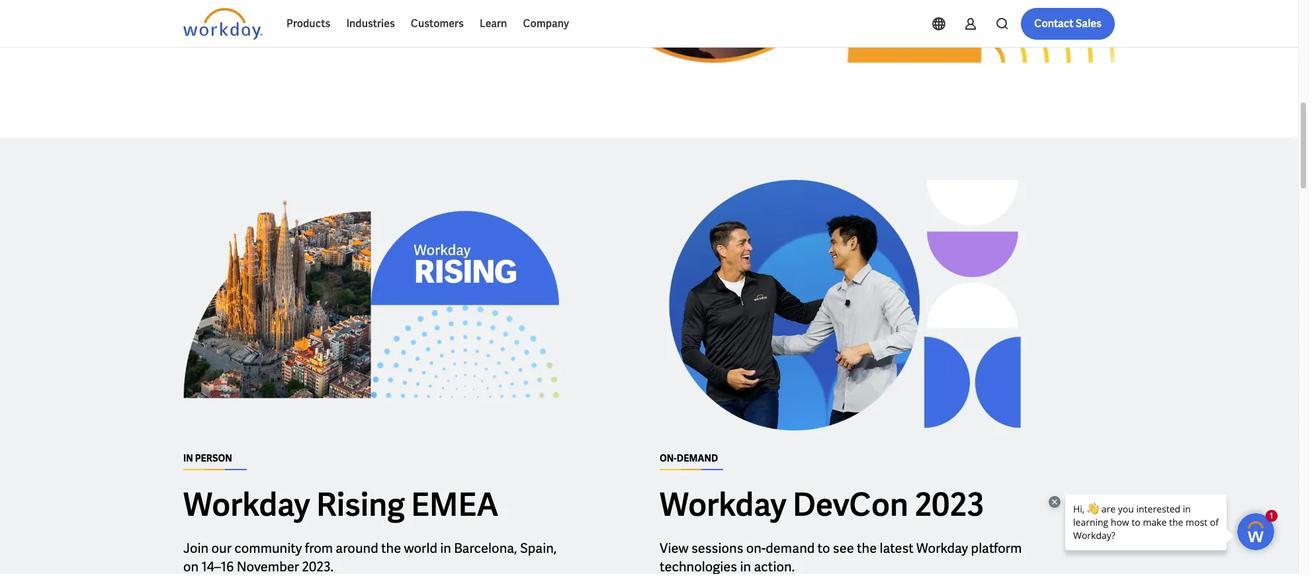 Task type: describe. For each thing, give the bounding box(es) containing it.
the inside view sessions on-demand to see the latest workday platform technologies in action.
[[857, 540, 877, 557]]

14–16
[[201, 558, 234, 574]]

on
[[183, 558, 199, 574]]

devcon
[[793, 484, 909, 525]]

aerial shot of barcelona, spain. image
[[183, 180, 559, 431]]

products button
[[279, 8, 338, 40]]

learn button
[[472, 8, 515, 40]]

barcelona,
[[454, 540, 517, 557]]

world
[[404, 540, 437, 557]]

latest
[[880, 540, 914, 557]]

golden gate bridge in san francisco. image
[[580, 0, 1115, 95]]

action.
[[754, 558, 795, 574]]

carl eschenbach and attendee at workday devcon image
[[660, 180, 1036, 431]]

on-
[[746, 540, 766, 557]]

company
[[523, 17, 569, 30]]

platform
[[971, 540, 1022, 557]]

spain,
[[520, 540, 557, 557]]

demand
[[677, 452, 718, 464]]

industries button
[[338, 8, 403, 40]]

workday devcon 2023
[[660, 484, 984, 525]]

join our community from around the world in barcelona, spain, on 14–16 november 2023.
[[183, 540, 557, 574]]

around
[[336, 540, 378, 557]]

demand
[[766, 540, 815, 557]]

2023.
[[302, 558, 334, 574]]

contact sales
[[1034, 17, 1102, 30]]

person
[[195, 452, 232, 464]]

november
[[237, 558, 299, 574]]

products
[[287, 17, 330, 30]]

company button
[[515, 8, 577, 40]]

customers button
[[403, 8, 472, 40]]

technologies
[[660, 558, 737, 574]]

workday for workday rising emea
[[183, 484, 310, 525]]

contact sales link
[[1021, 8, 1115, 40]]

in inside join our community from around the world in barcelona, spain, on 14–16 november 2023.
[[440, 540, 451, 557]]

the inside join our community from around the world in barcelona, spain, on 14–16 november 2023.
[[381, 540, 401, 557]]



Task type: locate. For each thing, give the bounding box(es) containing it.
0 horizontal spatial in
[[440, 540, 451, 557]]

rising
[[316, 484, 405, 525]]

1 vertical spatial in
[[740, 558, 751, 574]]

sessions
[[691, 540, 743, 557]]

on-demand
[[660, 452, 718, 464]]

contact
[[1034, 17, 1074, 30]]

our
[[211, 540, 232, 557]]

from
[[305, 540, 333, 557]]

workday up the community
[[183, 484, 310, 525]]

2 the from the left
[[857, 540, 877, 557]]

the left world
[[381, 540, 401, 557]]

in right world
[[440, 540, 451, 557]]

sales
[[1076, 17, 1102, 30]]

the right see
[[857, 540, 877, 557]]

on-
[[660, 452, 677, 464]]

workday for workday devcon 2023
[[660, 484, 787, 525]]

emea
[[411, 484, 499, 525]]

join
[[183, 540, 209, 557]]

1 the from the left
[[381, 540, 401, 557]]

0 horizontal spatial workday
[[183, 484, 310, 525]]

0 vertical spatial in
[[440, 540, 451, 557]]

customers
[[411, 17, 464, 30]]

industries
[[346, 17, 395, 30]]

in
[[183, 452, 193, 464]]

to
[[818, 540, 830, 557]]

see
[[833, 540, 854, 557]]

0 horizontal spatial the
[[381, 540, 401, 557]]

in person
[[183, 452, 232, 464]]

community
[[234, 540, 302, 557]]

1 horizontal spatial the
[[857, 540, 877, 557]]

in inside view sessions on-demand to see the latest workday platform technologies in action.
[[740, 558, 751, 574]]

the
[[381, 540, 401, 557], [857, 540, 877, 557]]

learn
[[480, 17, 507, 30]]

workday up sessions
[[660, 484, 787, 525]]

in
[[440, 540, 451, 557], [740, 558, 751, 574]]

workday inside view sessions on-demand to see the latest workday platform technologies in action.
[[917, 540, 968, 557]]

workday
[[183, 484, 310, 525], [660, 484, 787, 525], [917, 540, 968, 557]]

1 horizontal spatial in
[[740, 558, 751, 574]]

view sessions on-demand to see the latest workday platform technologies in action.
[[660, 540, 1022, 574]]

in down on-
[[740, 558, 751, 574]]

view
[[660, 540, 689, 557]]

2 horizontal spatial workday
[[917, 540, 968, 557]]

workday down 2023
[[917, 540, 968, 557]]

go to the homepage image
[[183, 8, 263, 40]]

1 horizontal spatial workday
[[660, 484, 787, 525]]

workday rising emea
[[183, 484, 499, 525]]

2023
[[915, 484, 984, 525]]



Task type: vqa. For each thing, say whether or not it's contained in the screenshot.
the Workday Rising EMEA at bottom
yes



